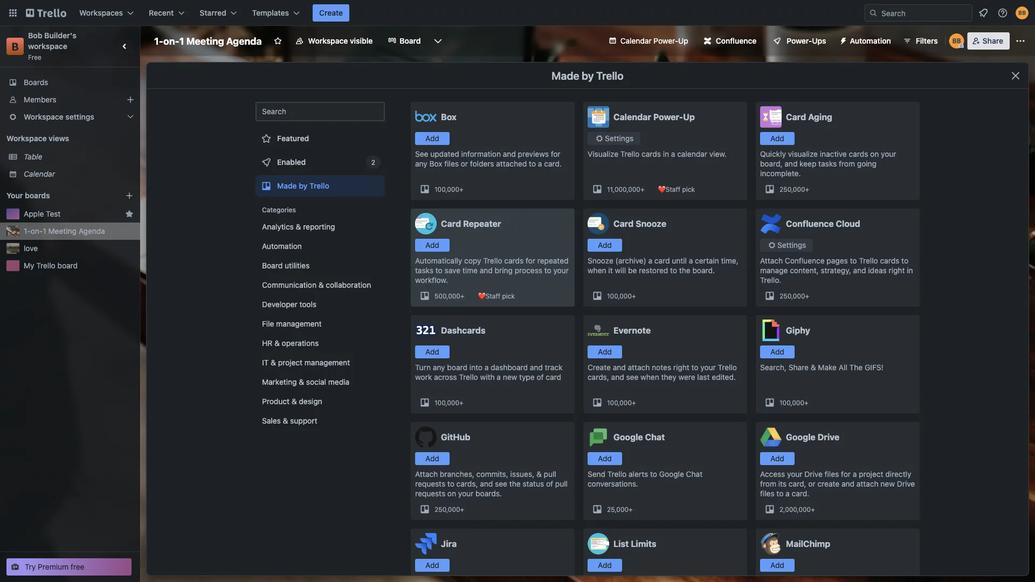 Task type: locate. For each thing, give the bounding box(es) containing it.
1 horizontal spatial see
[[626, 373, 639, 382]]

workspace inside dropdown button
[[24, 112, 63, 121]]

cards inside quickly visualize inactive cards on your board, and keep tasks from going incomplete.
[[849, 150, 868, 159]]

2 vertical spatial workspace
[[6, 134, 47, 143]]

2 vertical spatial files
[[760, 489, 775, 498]]

1 horizontal spatial right
[[889, 266, 905, 275]]

board for board
[[400, 36, 421, 45]]

❤️ for power-
[[658, 186, 664, 193]]

right right ideas
[[889, 266, 905, 275]]

0 vertical spatial requests
[[415, 480, 446, 489]]

access
[[760, 470, 785, 479]]

when left it
[[588, 266, 606, 275]]

board for any
[[447, 363, 468, 372]]

1 horizontal spatial on-
[[163, 35, 179, 47]]

attach up the manage on the right of the page
[[760, 256, 783, 265]]

0 horizontal spatial agenda
[[79, 227, 105, 236]]

sm image right ups
[[835, 32, 850, 47]]

Search field
[[878, 5, 972, 21]]

share right the search,
[[789, 363, 809, 372]]

250,000 for confluence
[[780, 292, 805, 300]]

board
[[57, 261, 78, 270], [447, 363, 468, 372]]

250,000 for card
[[780, 186, 805, 193]]

+ for confluence cloud
[[805, 292, 809, 300]]

cards up bring
[[504, 256, 524, 265]]

card
[[786, 112, 806, 122], [441, 219, 461, 229], [614, 219, 634, 229]]

& inside sales & support link
[[283, 417, 288, 425]]

add button for google drive
[[760, 452, 795, 465]]

100,000 for giphy
[[780, 399, 805, 407]]

+ for card snooze
[[632, 292, 636, 300]]

0 horizontal spatial attach
[[628, 363, 650, 372]]

1 vertical spatial up
[[683, 112, 695, 122]]

0 vertical spatial 250,000 +
[[780, 186, 809, 193]]

card. inside see updated information and previews for any box files or folders attached to a card.
[[544, 159, 562, 168]]

jira
[[441, 539, 457, 549]]

marketing & social media link
[[256, 374, 385, 391]]

1- down 'recent'
[[154, 35, 163, 47]]

board up across
[[447, 363, 468, 372]]

+ down keep
[[805, 186, 809, 193]]

pick down bring
[[502, 292, 515, 300]]

on- inside "link"
[[31, 227, 43, 236]]

and inside see updated information and previews for any box files or folders attached to a card.
[[503, 150, 516, 159]]

settings for confluence cloud
[[778, 241, 806, 250]]

box down updated on the top left
[[430, 159, 443, 168]]

new inside turn any board into a dashboard and track work across trello with a new type of card
[[503, 373, 517, 382]]

workflow.
[[415, 276, 448, 285]]

+ up mailchimp
[[811, 506, 815, 513]]

board
[[400, 36, 421, 45], [262, 261, 283, 270]]

100,000 down will at the right of page
[[607, 292, 632, 300]]

1 horizontal spatial ❤️
[[658, 186, 664, 193]]

dashcards
[[441, 325, 486, 336]]

google
[[614, 432, 643, 442], [786, 432, 816, 442], [659, 470, 684, 479]]

tasks down inactive
[[819, 159, 837, 168]]

0 horizontal spatial settings
[[605, 134, 634, 143]]

power- inside button
[[787, 36, 812, 45]]

1 vertical spatial or
[[809, 480, 816, 489]]

files down access
[[760, 489, 775, 498]]

& inside analytics & reporting link
[[296, 222, 301, 231]]

snooze up (archive)
[[636, 219, 667, 229]]

1 vertical spatial create
[[588, 363, 611, 372]]

& inside "marketing & social media" link
[[299, 378, 304, 387]]

board left customize views icon
[[400, 36, 421, 45]]

management up operations
[[276, 320, 322, 328]]

add button for box
[[415, 132, 450, 145]]

add button up it
[[588, 239, 622, 252]]

add button up the search,
[[760, 346, 795, 359]]

0 vertical spatial from
[[839, 159, 855, 168]]

250,000 + down 'incomplete.'
[[780, 186, 809, 193]]

0 horizontal spatial the
[[510, 480, 521, 489]]

❤️ down time
[[477, 292, 484, 300]]

workspace up table
[[6, 134, 47, 143]]

board inside board link
[[400, 36, 421, 45]]

+ down content,
[[805, 292, 809, 300]]

& inside product & design link
[[292, 397, 297, 406]]

0 notifications image
[[977, 6, 990, 19]]

workspace inside button
[[308, 36, 348, 45]]

workspace
[[28, 42, 67, 51]]

card inside the snooze (archive) a card until a certain time, when it will be restored to the board.
[[655, 256, 670, 265]]

& inside hr & operations link
[[275, 339, 280, 348]]

workspaces
[[79, 8, 123, 17]]

board inside "board utilities" link
[[262, 261, 283, 270]]

+ up google chat
[[632, 399, 636, 407]]

google for google drive
[[786, 432, 816, 442]]

confluence for confluence cloud
[[786, 219, 834, 229]]

cards inside attach confluence pages to trello cards to manage content, strategy, and ideas right in trello.
[[880, 256, 900, 265]]

automation down search icon
[[850, 36, 891, 45]]

my trello board link
[[24, 260, 134, 271]]

add button for card aging
[[760, 132, 795, 145]]

0 horizontal spatial card
[[546, 373, 561, 382]]

❤️ for repeater
[[477, 292, 484, 300]]

to inside attach branches, commits, issues, & pull requests to cards, and see the status of pull requests on your boards.
[[448, 480, 455, 489]]

with
[[480, 373, 495, 382]]

1
[[179, 35, 184, 47], [43, 227, 46, 236]]

0 vertical spatial right
[[889, 266, 905, 275]]

0 vertical spatial staff
[[666, 186, 681, 193]]

add button down list
[[588, 559, 622, 572]]

from
[[839, 159, 855, 168], [760, 480, 777, 489]]

pick down "calendar" on the top of page
[[682, 186, 695, 193]]

250,000 + up jira
[[435, 506, 464, 513]]

+ for google chat
[[629, 506, 633, 513]]

250,000
[[780, 186, 805, 193], [780, 292, 805, 300], [435, 506, 460, 513]]

board inside turn any board into a dashboard and track work across trello with a new type of card
[[447, 363, 468, 372]]

tasks inside quickly visualize inactive cards on your board, and keep tasks from going incomplete.
[[819, 159, 837, 168]]

snooze inside the snooze (archive) a card until a certain time, when it will be restored to the board.
[[588, 256, 614, 265]]

board down love link
[[57, 261, 78, 270]]

or
[[461, 159, 468, 168], [809, 480, 816, 489]]

1 vertical spatial share
[[789, 363, 809, 372]]

& for communication & collaboration
[[319, 281, 324, 290]]

0 vertical spatial made
[[552, 69, 579, 82]]

see for github
[[495, 480, 507, 489]]

file management link
[[256, 315, 385, 333]]

attach inside attach confluence pages to trello cards to manage content, strategy, and ideas right in trello.
[[760, 256, 783, 265]]

1 vertical spatial workspace
[[24, 112, 63, 121]]

Search text field
[[256, 102, 385, 121]]

0 vertical spatial on-
[[163, 35, 179, 47]]

templates button
[[246, 4, 306, 22]]

settings link for confluence
[[760, 239, 813, 252]]

card,
[[789, 480, 807, 489]]

0 vertical spatial 250,000
[[780, 186, 805, 193]]

1 vertical spatial when
[[641, 373, 659, 382]]

see left they
[[626, 373, 639, 382]]

track
[[545, 363, 563, 372]]

process
[[515, 266, 542, 275]]

staff for power-
[[666, 186, 681, 193]]

0 vertical spatial cards,
[[588, 373, 609, 382]]

switch to… image
[[8, 8, 18, 18]]

files inside see updated information and previews for any box files or folders attached to a card.
[[445, 159, 459, 168]]

list
[[614, 539, 629, 549]]

add button up see
[[415, 132, 450, 145]]

0 vertical spatial see
[[626, 373, 639, 382]]

or inside access your drive files for a project directly from its card, or create and attach new drive files to a card.
[[809, 480, 816, 489]]

trello down the into
[[459, 373, 478, 382]]

0 vertical spatial on
[[870, 150, 879, 159]]

a inside see updated information and previews for any box files or folders attached to a card.
[[538, 159, 542, 168]]

add button for mailchimp
[[760, 559, 795, 572]]

1 vertical spatial 1-on-1 meeting agenda
[[24, 227, 105, 236]]

0 horizontal spatial snooze
[[588, 256, 614, 265]]

and inside access your drive files for a project directly from its card, or create and attach new drive files to a card.
[[842, 480, 855, 489]]

and inside quickly visualize inactive cards on your board, and keep tasks from going incomplete.
[[785, 159, 798, 168]]

on up going in the top of the page
[[870, 150, 879, 159]]

save
[[445, 266, 461, 275]]

attach
[[628, 363, 650, 372], [857, 480, 879, 489]]

confluence for confluence
[[716, 36, 757, 45]]

1- up the love
[[24, 227, 31, 236]]

& left the social
[[299, 378, 304, 387]]

on down branches,
[[448, 489, 456, 498]]

1 vertical spatial new
[[881, 480, 895, 489]]

add button for card snooze
[[588, 239, 622, 252]]

0 vertical spatial 1-on-1 meeting agenda
[[154, 35, 262, 47]]

create for create
[[319, 8, 343, 17]]

0 horizontal spatial any
[[415, 159, 428, 168]]

settings
[[65, 112, 94, 121]]

1 vertical spatial box
[[430, 159, 443, 168]]

share button
[[968, 32, 1010, 50]]

& for analytics & reporting
[[296, 222, 301, 231]]

0 vertical spatial new
[[503, 373, 517, 382]]

1 vertical spatial calendar
[[614, 112, 651, 122]]

see inside create and attach notes right to your trello cards, and see when they were last edited.
[[626, 373, 639, 382]]

the down until
[[679, 266, 691, 275]]

1 vertical spatial any
[[433, 363, 445, 372]]

11,000,000
[[607, 186, 641, 193]]

up
[[678, 36, 689, 45], [683, 112, 695, 122]]

+ for google drive
[[811, 506, 815, 513]]

trello inside send trello alerts to google chat conversations.
[[608, 470, 627, 479]]

customize views image
[[433, 36, 444, 46]]

attach
[[760, 256, 783, 265], [415, 470, 438, 479]]

your inside attach branches, commits, issues, & pull requests to cards, and see the status of pull requests on your boards.
[[458, 489, 474, 498]]

directly
[[886, 470, 912, 479]]

100,000 + for evernote
[[607, 399, 636, 407]]

social
[[306, 378, 326, 387]]

add for google chat
[[598, 454, 612, 463]]

to inside see updated information and previews for any box files or folders attached to a card.
[[529, 159, 536, 168]]

communication & collaboration
[[262, 281, 371, 290]]

agenda
[[226, 35, 262, 47], [79, 227, 105, 236]]

add for card aging
[[771, 134, 785, 143]]

add button for card repeater
[[415, 239, 450, 252]]

add button up turn
[[415, 346, 450, 359]]

automatically
[[415, 256, 462, 265]]

attach inside access your drive files for a project directly from its card, or create and attach new drive files to a card.
[[857, 480, 879, 489]]

0 horizontal spatial project
[[278, 358, 303, 367]]

new inside access your drive files for a project directly from its card, or create and attach new drive files to a card.
[[881, 480, 895, 489]]

card left the aging
[[786, 112, 806, 122]]

automation inside automation button
[[850, 36, 891, 45]]

the
[[679, 266, 691, 275], [510, 480, 521, 489]]

meeting down test
[[48, 227, 77, 236]]

in inside attach confluence pages to trello cards to manage content, strategy, and ideas right in trello.
[[907, 266, 913, 275]]

+ for evernote
[[632, 399, 636, 407]]

cards up ideas
[[880, 256, 900, 265]]

pick for power-
[[682, 186, 695, 193]]

add button down evernote
[[588, 346, 622, 359]]

&
[[296, 222, 301, 231], [319, 281, 324, 290], [275, 339, 280, 348], [271, 358, 276, 367], [811, 363, 816, 372], [299, 378, 304, 387], [292, 397, 297, 406], [283, 417, 288, 425], [537, 470, 542, 479]]

in right ideas
[[907, 266, 913, 275]]

0 horizontal spatial card
[[441, 219, 461, 229]]

cards inside automatically copy trello cards for repeated tasks to save time and bring process to your workflow.
[[504, 256, 524, 265]]

featured
[[277, 134, 309, 143]]

staff down visualize trello cards in a calendar view.
[[666, 186, 681, 193]]

1 vertical spatial attach
[[415, 470, 438, 479]]

to inside create and attach notes right to your trello cards, and see when they were last edited.
[[692, 363, 699, 372]]

your inside access your drive files for a project directly from its card, or create and attach new drive files to a card.
[[787, 470, 803, 479]]

workspaces button
[[73, 4, 140, 22]]

a right with in the left of the page
[[497, 373, 501, 382]]

0 horizontal spatial made
[[277, 181, 297, 190]]

0 vertical spatial meeting
[[186, 35, 224, 47]]

board,
[[760, 159, 783, 168]]

a
[[671, 150, 675, 159], [538, 159, 542, 168], [648, 256, 653, 265], [689, 256, 693, 265], [485, 363, 489, 372], [497, 373, 501, 382], [853, 470, 857, 479], [786, 489, 790, 498]]

and inside attach branches, commits, issues, & pull requests to cards, and see the status of pull requests on your boards.
[[480, 480, 493, 489]]

250,000 down 'incomplete.'
[[780, 186, 805, 193]]

& for it & project management
[[271, 358, 276, 367]]

status
[[523, 480, 544, 489]]

google up alerts
[[614, 432, 643, 442]]

and inside attach confluence pages to trello cards to manage content, strategy, and ideas right in trello.
[[853, 266, 866, 275]]

1 vertical spatial in
[[907, 266, 913, 275]]

0 vertical spatial settings link
[[588, 132, 640, 145]]

agenda inside board name text box
[[226, 35, 262, 47]]

card inside turn any board into a dashboard and track work across trello with a new type of card
[[546, 373, 561, 382]]

or inside see updated information and previews for any box files or folders attached to a card.
[[461, 159, 468, 168]]

of right type
[[537, 373, 544, 382]]

1 horizontal spatial 1-on-1 meeting agenda
[[154, 35, 262, 47]]

or left folders
[[461, 159, 468, 168]]

product
[[262, 397, 290, 406]]

1 vertical spatial see
[[495, 480, 507, 489]]

card repeater
[[441, 219, 501, 229]]

meeting down starred
[[186, 35, 224, 47]]

25,000
[[607, 506, 629, 513]]

requests
[[415, 480, 446, 489], [415, 489, 446, 498]]

1- inside board name text box
[[154, 35, 163, 47]]

1 vertical spatial automation
[[262, 242, 302, 251]]

card. down "previews"
[[544, 159, 562, 168]]

1 vertical spatial on-
[[31, 227, 43, 236]]

1 horizontal spatial by
[[582, 69, 594, 82]]

❤️ staff pick for repeater
[[477, 292, 515, 300]]

staff
[[666, 186, 681, 193], [486, 292, 500, 300]]

cards, inside create and attach notes right to your trello cards, and see when they were last edited.
[[588, 373, 609, 382]]

project
[[278, 358, 303, 367], [859, 470, 884, 479]]

0 vertical spatial automation
[[850, 36, 891, 45]]

1 vertical spatial card
[[546, 373, 561, 382]]

0 horizontal spatial board
[[262, 261, 283, 270]]

1 vertical spatial attach
[[857, 480, 879, 489]]

settings link up visualize
[[588, 132, 640, 145]]

card for card repeater
[[441, 219, 461, 229]]

from inside access your drive files for a project directly from its card, or create and attach new drive files to a card.
[[760, 480, 777, 489]]

sm image
[[835, 32, 850, 47], [767, 240, 778, 251]]

1 vertical spatial ❤️
[[477, 292, 484, 300]]

500,000
[[435, 292, 460, 300]]

0 vertical spatial drive
[[818, 432, 840, 442]]

your inside create and attach notes right to your trello cards, and see when they were last edited.
[[701, 363, 716, 372]]

0 vertical spatial sm image
[[835, 32, 850, 47]]

0 horizontal spatial on
[[448, 489, 456, 498]]

trello up edited.
[[718, 363, 737, 372]]

& inside attach branches, commits, issues, & pull requests to cards, and see the status of pull requests on your boards.
[[537, 470, 542, 479]]

communication & collaboration link
[[256, 277, 385, 294]]

on inside quickly visualize inactive cards on your board, and keep tasks from going incomplete.
[[870, 150, 879, 159]]

for left directly
[[841, 470, 851, 479]]

card
[[655, 256, 670, 265], [546, 373, 561, 382]]

a down its on the bottom of page
[[786, 489, 790, 498]]

new
[[503, 373, 517, 382], [881, 480, 895, 489]]

files down updated on the top left
[[445, 159, 459, 168]]

of
[[537, 373, 544, 382], [546, 480, 553, 489]]

attach inside create and attach notes right to your trello cards, and see when they were last edited.
[[628, 363, 650, 372]]

1 horizontal spatial or
[[809, 480, 816, 489]]

add for github
[[426, 454, 439, 463]]

boards link
[[0, 74, 140, 91]]

0 vertical spatial share
[[983, 36, 1004, 45]]

1 horizontal spatial share
[[983, 36, 1004, 45]]

1 vertical spatial card.
[[792, 489, 810, 498]]

& down "board utilities" link
[[319, 281, 324, 290]]

& right it at the left bottom
[[271, 358, 276, 367]]

by
[[582, 69, 594, 82], [299, 181, 308, 190]]

when inside the snooze (archive) a card until a certain time, when it will be restored to the board.
[[588, 266, 606, 275]]

pick for repeater
[[502, 292, 515, 300]]

& right analytics
[[296, 222, 301, 231]]

11,000,000 +
[[607, 186, 645, 193]]

confluence inside button
[[716, 36, 757, 45]]

on- down the apple
[[31, 227, 43, 236]]

0 horizontal spatial board
[[57, 261, 78, 270]]

1 horizontal spatial new
[[881, 480, 895, 489]]

1 requests from the top
[[415, 480, 446, 489]]

visualize trello cards in a calendar view.
[[588, 150, 727, 159]]

card left "repeater"
[[441, 219, 461, 229]]

1 horizontal spatial from
[[839, 159, 855, 168]]

or right 'card,'
[[809, 480, 816, 489]]

1 horizontal spatial files
[[760, 489, 775, 498]]

attach inside attach branches, commits, issues, & pull requests to cards, and see the status of pull requests on your boards.
[[415, 470, 438, 479]]

& for hr & operations
[[275, 339, 280, 348]]

add button for dashcards
[[415, 346, 450, 359]]

100,000 + up google chat
[[607, 399, 636, 407]]

of inside turn any board into a dashboard and track work across trello with a new type of card
[[537, 373, 544, 382]]

dashboard
[[491, 363, 528, 372]]

project inside access your drive files for a project directly from its card, or create and attach new drive files to a card.
[[859, 470, 884, 479]]

box up updated on the top left
[[441, 112, 457, 122]]

cards,
[[588, 373, 609, 382], [457, 480, 478, 489]]

100,000 + for giphy
[[780, 399, 809, 407]]

0 vertical spatial attach
[[628, 363, 650, 372]]

1 down the recent dropdown button
[[179, 35, 184, 47]]

my
[[24, 261, 34, 270]]

0 vertical spatial the
[[679, 266, 691, 275]]

100,000 + for box
[[435, 186, 464, 193]]

250,000 + down content,
[[780, 292, 809, 300]]

1 vertical spatial management
[[305, 358, 350, 367]]

0 vertical spatial calendar
[[621, 36, 652, 45]]

quickly visualize inactive cards on your board, and keep tasks from going incomplete.
[[760, 150, 897, 178]]

new down dashboard
[[503, 373, 517, 382]]

from down inactive
[[839, 159, 855, 168]]

1 vertical spatial sm image
[[767, 240, 778, 251]]

❤️ right 11,000,000 +
[[658, 186, 664, 193]]

100,000 +
[[435, 186, 464, 193], [607, 292, 636, 300], [435, 399, 464, 407], [607, 399, 636, 407], [780, 399, 809, 407]]

the inside the snooze (archive) a card until a certain time, when it will be restored to the board.
[[679, 266, 691, 275]]

to inside send trello alerts to google chat conversations.
[[650, 470, 657, 479]]

star or unstar board image
[[274, 37, 282, 45]]

last
[[698, 373, 710, 382]]

trello inside attach confluence pages to trello cards to manage content, strategy, and ideas right in trello.
[[859, 256, 878, 265]]

2 horizontal spatial google
[[786, 432, 816, 442]]

media
[[328, 378, 349, 387]]

create inside button
[[319, 8, 343, 17]]

from inside quickly visualize inactive cards on your board, and keep tasks from going incomplete.
[[839, 159, 855, 168]]

card. down 'card,'
[[792, 489, 810, 498]]

2 horizontal spatial for
[[841, 470, 851, 479]]

the down issues,
[[510, 480, 521, 489]]

tasks up workflow.
[[415, 266, 434, 275]]

see inside attach branches, commits, issues, & pull requests to cards, and see the status of pull requests on your boards.
[[495, 480, 507, 489]]

back to home image
[[26, 4, 66, 22]]

2,000,000
[[780, 506, 811, 513]]

1 vertical spatial board
[[447, 363, 468, 372]]

0 vertical spatial 1
[[179, 35, 184, 47]]

chat inside send trello alerts to google chat conversations.
[[686, 470, 703, 479]]

quickly
[[760, 150, 786, 159]]

google up 'card,'
[[786, 432, 816, 442]]

1 horizontal spatial the
[[679, 266, 691, 275]]

+ up github
[[459, 399, 464, 407]]

100,000 down the search,
[[780, 399, 805, 407]]

automation button
[[835, 32, 898, 50]]

and inside turn any board into a dashboard and track work across trello with a new type of card
[[530, 363, 543, 372]]

workspace for workspace views
[[6, 134, 47, 143]]

any inside see updated information and previews for any box files or folders attached to a card.
[[415, 159, 428, 168]]

0 horizontal spatial see
[[495, 480, 507, 489]]

create right track
[[588, 363, 611, 372]]

2 vertical spatial confluence
[[785, 256, 825, 265]]

100,000 down updated on the top left
[[435, 186, 459, 193]]

trello up ideas
[[859, 256, 878, 265]]

and
[[503, 150, 516, 159], [785, 159, 798, 168], [480, 266, 493, 275], [853, 266, 866, 275], [530, 363, 543, 372], [613, 363, 626, 372], [611, 373, 624, 382], [480, 480, 493, 489], [842, 480, 855, 489]]

0 vertical spatial card
[[655, 256, 670, 265]]

0 horizontal spatial for
[[526, 256, 535, 265]]

project left directly
[[859, 470, 884, 479]]

+ up card snooze
[[641, 186, 645, 193]]

+ up 'card repeater'
[[459, 186, 464, 193]]

1 vertical spatial settings
[[778, 241, 806, 250]]

search,
[[760, 363, 787, 372]]

100,000 down across
[[435, 399, 459, 407]]

1 vertical spatial 250,000 +
[[780, 292, 809, 300]]

cards, for github
[[457, 480, 478, 489]]

+ down 'conversations.'
[[629, 506, 633, 513]]

100,000 + down across
[[435, 399, 464, 407]]

250,000 + for confluence
[[780, 292, 809, 300]]

trello right visualize
[[621, 150, 640, 159]]

& for product & design
[[292, 397, 297, 406]]

0 vertical spatial by
[[582, 69, 594, 82]]

calendar power-up left confluence icon
[[621, 36, 689, 45]]

box
[[441, 112, 457, 122], [430, 159, 443, 168]]

0 horizontal spatial in
[[663, 150, 669, 159]]

of right the 'status'
[[546, 480, 553, 489]]

0 vertical spatial settings
[[605, 134, 634, 143]]

cards
[[642, 150, 661, 159], [849, 150, 868, 159], [504, 256, 524, 265], [880, 256, 900, 265]]

snooze up it
[[588, 256, 614, 265]]

branches,
[[440, 470, 475, 479]]

calendar
[[621, 36, 652, 45], [614, 112, 651, 122], [24, 170, 55, 178]]

for right "previews"
[[551, 150, 561, 159]]

card for card snooze
[[614, 219, 634, 229]]

& inside communication & collaboration link
[[319, 281, 324, 290]]

+ for github
[[460, 506, 464, 513]]

add for mailchimp
[[771, 561, 785, 570]]

add button up quickly
[[760, 132, 795, 145]]

its
[[779, 480, 787, 489]]

tasks inside automatically copy trello cards for repeated tasks to save time and bring process to your workflow.
[[415, 266, 434, 275]]

0 vertical spatial or
[[461, 159, 468, 168]]

0 vertical spatial board
[[400, 36, 421, 45]]

made by trello link
[[256, 175, 385, 197]]

0 vertical spatial create
[[319, 8, 343, 17]]

cards, inside attach branches, commits, issues, & pull requests to cards, and see the status of pull requests on your boards.
[[457, 480, 478, 489]]

box inside see updated information and previews for any box files or folders attached to a card.
[[430, 159, 443, 168]]

& left design
[[292, 397, 297, 406]]

when down notes
[[641, 373, 659, 382]]

trello inside create and attach notes right to your trello cards, and see when they were last edited.
[[718, 363, 737, 372]]

utilities
[[285, 261, 310, 270]]

0 horizontal spatial create
[[319, 8, 343, 17]]

add button for jira
[[415, 559, 450, 572]]

your inside quickly visualize inactive cards on your board, and keep tasks from going incomplete.
[[881, 150, 897, 159]]

0 vertical spatial for
[[551, 150, 561, 159]]

1 vertical spatial ❤️ staff pick
[[477, 292, 515, 300]]

workspace down 'create' button
[[308, 36, 348, 45]]

trello down the calendar power-up link
[[596, 69, 624, 82]]

for inside automatically copy trello cards for repeated tasks to save time and bring process to your workflow.
[[526, 256, 535, 265]]

previews
[[518, 150, 549, 159]]

power-ups
[[787, 36, 826, 45]]

workspace visible button
[[289, 32, 379, 50]]

meeting inside board name text box
[[186, 35, 224, 47]]

manage
[[760, 266, 788, 275]]

analytics
[[262, 222, 294, 231]]

0 horizontal spatial 1-on-1 meeting agenda
[[24, 227, 105, 236]]

bob builder's workspace link
[[28, 31, 78, 51]]

0 vertical spatial workspace
[[308, 36, 348, 45]]

1 horizontal spatial on
[[870, 150, 879, 159]]

1-on-1 meeting agenda
[[154, 35, 262, 47], [24, 227, 105, 236]]

1 horizontal spatial staff
[[666, 186, 681, 193]]

for inside access your drive files for a project directly from its card, or create and attach new drive files to a card.
[[841, 470, 851, 479]]



Task type: vqa. For each thing, say whether or not it's contained in the screenshot.
rightmost Meeting
yes



Task type: describe. For each thing, give the bounding box(es) containing it.
all
[[839, 363, 848, 372]]

operations
[[282, 339, 319, 348]]

add button for google chat
[[588, 452, 622, 465]]

collaboration
[[326, 281, 371, 290]]

0 vertical spatial snooze
[[636, 219, 667, 229]]

boards
[[24, 78, 48, 87]]

board for trello
[[57, 261, 78, 270]]

product & design link
[[256, 393, 385, 410]]

hr
[[262, 339, 272, 348]]

100,000 + for card snooze
[[607, 292, 636, 300]]

add for card snooze
[[598, 241, 612, 250]]

google inside send trello alerts to google chat conversations.
[[659, 470, 684, 479]]

2
[[371, 159, 375, 166]]

calendar
[[677, 150, 707, 159]]

❤️ staff pick for power-
[[658, 186, 695, 193]]

add for list limits
[[598, 561, 612, 570]]

love
[[24, 244, 38, 253]]

confluence inside attach confluence pages to trello cards to manage content, strategy, and ideas right in trello.
[[785, 256, 825, 265]]

see
[[415, 150, 428, 159]]

were
[[679, 373, 695, 382]]

0 vertical spatial up
[[678, 36, 689, 45]]

trello up reporting
[[310, 181, 329, 190]]

my trello board
[[24, 261, 78, 270]]

visualize
[[588, 150, 619, 159]]

on inside attach branches, commits, issues, & pull requests to cards, and see the status of pull requests on your boards.
[[448, 489, 456, 498]]

500,000 +
[[435, 292, 465, 300]]

add for dashcards
[[426, 348, 439, 356]]

file
[[262, 320, 274, 328]]

workspace settings button
[[0, 108, 140, 126]]

search image
[[869, 9, 878, 17]]

visualize
[[788, 150, 818, 159]]

& left make
[[811, 363, 816, 372]]

right inside attach confluence pages to trello cards to manage content, strategy, and ideas right in trello.
[[889, 266, 905, 275]]

settings for calendar power-up
[[605, 134, 634, 143]]

attach for github
[[415, 470, 438, 479]]

board for board utilities
[[262, 261, 283, 270]]

open information menu image
[[998, 8, 1008, 18]]

add for card repeater
[[426, 241, 439, 250]]

workspace for workspace visible
[[308, 36, 348, 45]]

1 inside "link"
[[43, 227, 46, 236]]

2 requests from the top
[[415, 489, 446, 498]]

sm image inside automation button
[[835, 32, 850, 47]]

premium
[[38, 563, 69, 572]]

bob builder (bobbuilder40) image
[[1016, 6, 1029, 19]]

100,000 + for dashcards
[[435, 399, 464, 407]]

developer
[[262, 300, 298, 309]]

gifs!
[[865, 363, 884, 372]]

test
[[46, 210, 61, 218]]

analytics & reporting
[[262, 222, 335, 231]]

100,000 for dashcards
[[435, 399, 459, 407]]

& for marketing & social media
[[299, 378, 304, 387]]

add for box
[[426, 134, 439, 143]]

1-on-1 meeting agenda inside "link"
[[24, 227, 105, 236]]

automation inside automation link
[[262, 242, 302, 251]]

ups
[[812, 36, 826, 45]]

table link
[[24, 152, 134, 162]]

work
[[415, 373, 432, 382]]

for for google drive
[[841, 470, 851, 479]]

create for create and attach notes right to your trello cards, and see when they were last edited.
[[588, 363, 611, 372]]

board utilities
[[262, 261, 310, 270]]

filters
[[916, 36, 938, 45]]

2 vertical spatial 250,000
[[435, 506, 460, 513]]

meeting inside '1-on-1 meeting agenda' "link"
[[48, 227, 77, 236]]

copy
[[464, 256, 481, 265]]

for for card repeater
[[526, 256, 535, 265]]

add button for evernote
[[588, 346, 622, 359]]

add button for github
[[415, 452, 450, 465]]

marketing & social media
[[262, 378, 349, 387]]

agenda inside "link"
[[79, 227, 105, 236]]

cards, for evernote
[[588, 373, 609, 382]]

made inside made by trello link
[[277, 181, 297, 190]]

a left "calendar" on the top of page
[[671, 150, 675, 159]]

add button for giphy
[[760, 346, 795, 359]]

add board image
[[125, 191, 134, 200]]

1 vertical spatial made by trello
[[277, 181, 329, 190]]

automatically copy trello cards for repeated tasks to save time and bring process to your workflow.
[[415, 256, 569, 285]]

0 vertical spatial pull
[[544, 470, 556, 479]]

content,
[[790, 266, 819, 275]]

(archive)
[[616, 256, 646, 265]]

any inside turn any board into a dashboard and track work across trello with a new type of card
[[433, 363, 445, 372]]

pages
[[827, 256, 848, 265]]

time
[[463, 266, 478, 275]]

0 horizontal spatial share
[[789, 363, 809, 372]]

calendar link
[[24, 169, 134, 180]]

2 vertical spatial calendar
[[24, 170, 55, 178]]

show menu image
[[1015, 36, 1026, 46]]

+ for dashcards
[[459, 399, 464, 407]]

recent button
[[142, 4, 191, 22]]

when inside create and attach notes right to your trello cards, and see when they were last edited.
[[641, 373, 659, 382]]

card. inside access your drive files for a project directly from its card, or create and attach new drive files to a card.
[[792, 489, 810, 498]]

add button for list limits
[[588, 559, 622, 572]]

1 vertical spatial pull
[[555, 480, 568, 489]]

the
[[850, 363, 863, 372]]

starred icon image
[[125, 210, 134, 218]]

add for google drive
[[771, 454, 785, 463]]

see updated information and previews for any box files or folders attached to a card.
[[415, 150, 562, 168]]

workspace for workspace settings
[[24, 112, 63, 121]]

and inside automatically copy trello cards for repeated tasks to save time and bring process to your workflow.
[[480, 266, 493, 275]]

giphy
[[786, 325, 811, 336]]

sales & support link
[[256, 413, 385, 430]]

members
[[24, 95, 56, 104]]

settings link for calendar
[[588, 132, 640, 145]]

they
[[661, 373, 677, 382]]

to inside access your drive files for a project directly from its card, or create and attach new drive files to a card.
[[777, 489, 784, 498]]

your boards with 4 items element
[[6, 189, 109, 202]]

0 vertical spatial management
[[276, 320, 322, 328]]

confluence icon image
[[704, 37, 712, 45]]

list limits
[[614, 539, 657, 549]]

repeated
[[538, 256, 569, 265]]

limits
[[631, 539, 657, 549]]

of inside attach branches, commits, issues, & pull requests to cards, and see the status of pull requests on your boards.
[[546, 480, 553, 489]]

send trello alerts to google chat conversations.
[[588, 470, 703, 489]]

conversations.
[[588, 480, 638, 489]]

across
[[434, 373, 457, 382]]

0 vertical spatial box
[[441, 112, 457, 122]]

add for evernote
[[598, 348, 612, 356]]

boards
[[25, 191, 50, 200]]

love link
[[24, 243, 134, 254]]

it & project management
[[262, 358, 350, 367]]

see for evernote
[[626, 373, 639, 382]]

attach for confluence cloud
[[760, 256, 783, 265]]

starred button
[[193, 4, 244, 22]]

1 vertical spatial drive
[[805, 470, 823, 479]]

certain
[[695, 256, 719, 265]]

card for card aging
[[786, 112, 806, 122]]

this member is an admin of this board. image
[[959, 44, 964, 49]]

templates
[[252, 8, 289, 17]]

sales
[[262, 417, 281, 425]]

the inside attach branches, commits, issues, & pull requests to cards, and see the status of pull requests on your boards.
[[510, 480, 521, 489]]

share inside button
[[983, 36, 1004, 45]]

trello inside turn any board into a dashboard and track work across trello with a new type of card
[[459, 373, 478, 382]]

staff for repeater
[[486, 292, 500, 300]]

a right until
[[689, 256, 693, 265]]

create button
[[313, 4, 350, 22]]

0 vertical spatial calendar power-up
[[621, 36, 689, 45]]

board.
[[693, 266, 715, 275]]

+ for box
[[459, 186, 464, 193]]

trello right my
[[36, 261, 55, 270]]

on- inside board name text box
[[163, 35, 179, 47]]

restored
[[639, 266, 668, 275]]

analytics & reporting link
[[256, 218, 385, 236]]

a up restored
[[648, 256, 653, 265]]

snooze (archive) a card until a certain time, when it will be restored to the board.
[[588, 256, 739, 275]]

turn
[[415, 363, 431, 372]]

by inside made by trello link
[[299, 181, 308, 190]]

1 vertical spatial calendar power-up
[[614, 112, 695, 122]]

+ down time
[[460, 292, 465, 300]]

sales & support
[[262, 417, 317, 425]]

for inside see updated information and previews for any box files or folders attached to a card.
[[551, 150, 561, 159]]

apple
[[24, 210, 44, 218]]

1- inside "link"
[[24, 227, 31, 236]]

calendar power-up link
[[602, 32, 695, 50]]

confluence button
[[698, 32, 763, 50]]

2 vertical spatial 250,000 +
[[435, 506, 464, 513]]

100,000 for card snooze
[[607, 292, 632, 300]]

0 vertical spatial chat
[[645, 432, 665, 442]]

a left directly
[[853, 470, 857, 479]]

google for google chat
[[614, 432, 643, 442]]

hr & operations
[[262, 339, 319, 348]]

cloud
[[836, 219, 861, 229]]

board utilities link
[[256, 257, 385, 274]]

primary element
[[0, 0, 1035, 26]]

100,000 for evernote
[[607, 399, 632, 407]]

edited.
[[712, 373, 736, 382]]

right inside create and attach notes right to your trello cards, and see when they were last edited.
[[674, 363, 690, 372]]

updated
[[430, 150, 459, 159]]

& for sales & support
[[283, 417, 288, 425]]

to inside the snooze (archive) a card until a certain time, when it will be restored to the board.
[[670, 266, 677, 275]]

1-on-1 meeting agenda inside board name text box
[[154, 35, 262, 47]]

into
[[470, 363, 483, 372]]

250,000 + for card
[[780, 186, 809, 193]]

a up with in the left of the page
[[485, 363, 489, 372]]

cards left "calendar" on the top of page
[[642, 150, 661, 159]]

apple test
[[24, 210, 61, 218]]

add for jira
[[426, 561, 439, 570]]

categories
[[262, 206, 296, 214]]

trello inside automatically copy trello cards for repeated tasks to save time and bring process to your workflow.
[[483, 256, 502, 265]]

Board name text field
[[149, 32, 267, 50]]

views
[[49, 134, 69, 143]]

support
[[290, 417, 317, 425]]

2 horizontal spatial files
[[825, 470, 839, 479]]

2 vertical spatial drive
[[897, 480, 915, 489]]

add for giphy
[[771, 348, 785, 356]]

1 horizontal spatial made by trello
[[552, 69, 624, 82]]

inactive
[[820, 150, 847, 159]]

1 inside board name text box
[[179, 35, 184, 47]]

attached
[[496, 159, 527, 168]]

confluence cloud
[[786, 219, 861, 229]]

your inside automatically copy trello cards for repeated tasks to save time and bring process to your workflow.
[[554, 266, 569, 275]]

100,000 for box
[[435, 186, 459, 193]]

ideas
[[868, 266, 887, 275]]

0 horizontal spatial sm image
[[767, 240, 778, 251]]

bob builder (bobbuilder40) image
[[949, 33, 965, 49]]

sm image
[[594, 133, 605, 144]]

2,000,000 +
[[780, 506, 815, 513]]

+ for card aging
[[805, 186, 809, 193]]

+ for giphy
[[805, 399, 809, 407]]

workspace navigation collapse icon image
[[118, 39, 133, 54]]



